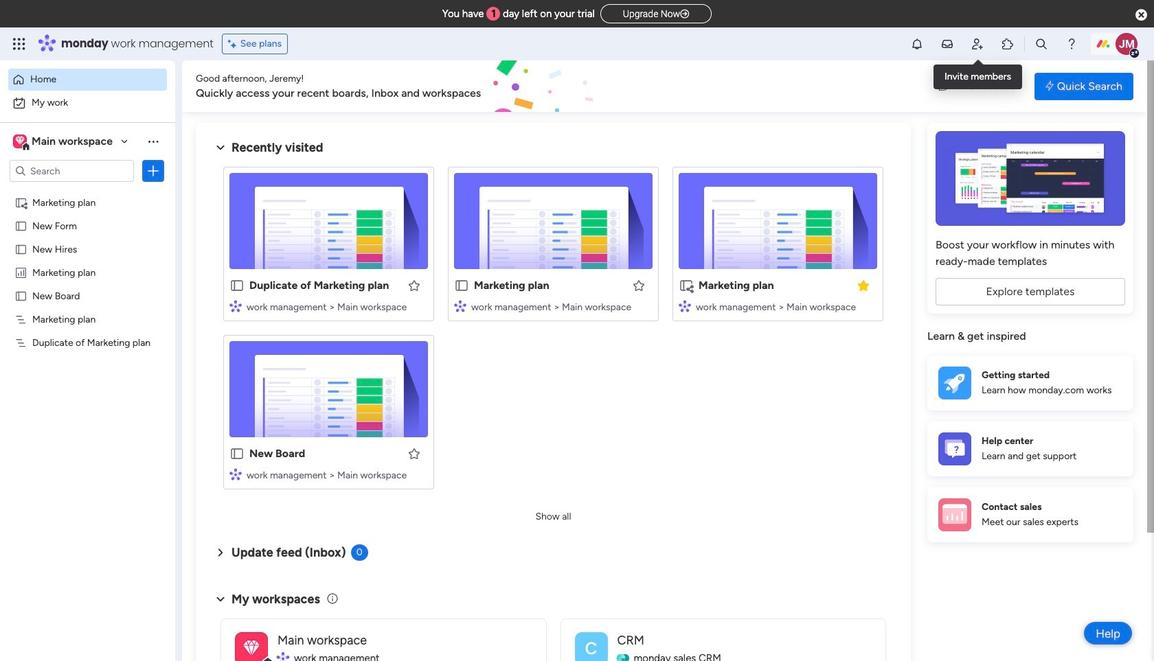 Task type: vqa. For each thing, say whether or not it's contained in the screenshot.
2nd circle o icon from the bottom of the page
no



Task type: describe. For each thing, give the bounding box(es) containing it.
help image
[[1065, 37, 1078, 51]]

see plans image
[[228, 36, 240, 52]]

workspace options image
[[146, 134, 160, 148]]

templates image image
[[940, 131, 1121, 226]]

jeremy miller image
[[1116, 33, 1138, 55]]

v2 user feedback image
[[938, 78, 949, 94]]

invite members image
[[971, 37, 984, 51]]

workspace image inside icon
[[243, 636, 259, 661]]

Search in workspace field
[[29, 163, 115, 179]]

0 vertical spatial shareable board image
[[14, 196, 27, 209]]

0 horizontal spatial workspace image
[[13, 134, 27, 149]]

help center element
[[927, 421, 1133, 476]]

2 vertical spatial option
[[0, 190, 175, 193]]

update feed image
[[940, 37, 954, 51]]

v2 bolt switch image
[[1046, 79, 1054, 94]]

public dashboard image
[[14, 266, 27, 279]]

2 add to favorites image from the left
[[632, 279, 646, 292]]

1 horizontal spatial shareable board image
[[679, 278, 694, 293]]

0 horizontal spatial workspace image
[[15, 134, 25, 149]]

contact sales element
[[927, 487, 1133, 542]]

0 vertical spatial option
[[8, 69, 167, 91]]

notifications image
[[910, 37, 924, 51]]

1 vertical spatial option
[[8, 92, 167, 114]]

1 horizontal spatial workspace image
[[235, 632, 268, 661]]

public board image
[[14, 289, 27, 302]]

close my workspaces image
[[212, 591, 229, 608]]

quick search results list box
[[212, 156, 894, 506]]



Task type: locate. For each thing, give the bounding box(es) containing it.
close recently visited image
[[212, 139, 229, 156]]

open update feed (inbox) image
[[212, 545, 229, 561]]

getting started element
[[927, 355, 1133, 410]]

option
[[8, 69, 167, 91], [8, 92, 167, 114], [0, 190, 175, 193]]

list box
[[0, 188, 175, 540]]

0 horizontal spatial add to favorites image
[[407, 279, 421, 292]]

shareable board image
[[14, 196, 27, 209], [679, 278, 694, 293]]

2 horizontal spatial workspace image
[[575, 632, 608, 661]]

add to favorites image
[[407, 447, 421, 461]]

select product image
[[12, 37, 26, 51]]

1 horizontal spatial add to favorites image
[[632, 279, 646, 292]]

workspace selection element
[[13, 133, 115, 151]]

1 vertical spatial shareable board image
[[679, 278, 694, 293]]

0 element
[[351, 545, 368, 561]]

dapulse close image
[[1135, 8, 1147, 22]]

1 vertical spatial workspace image
[[243, 636, 259, 661]]

0 vertical spatial workspace image
[[13, 134, 27, 149]]

workspace image
[[15, 134, 25, 149], [235, 632, 268, 661], [575, 632, 608, 661]]

add to favorites image
[[407, 279, 421, 292], [632, 279, 646, 292]]

monday marketplace image
[[1001, 37, 1015, 51]]

1 add to favorites image from the left
[[407, 279, 421, 292]]

workspace image
[[13, 134, 27, 149], [243, 636, 259, 661]]

0 horizontal spatial shareable board image
[[14, 196, 27, 209]]

remove from favorites image
[[857, 279, 870, 292]]

public board image
[[14, 219, 27, 232], [14, 242, 27, 256], [229, 278, 245, 293], [454, 278, 469, 293], [229, 446, 245, 462]]

1 horizontal spatial workspace image
[[243, 636, 259, 661]]

dapulse rightstroke image
[[680, 9, 689, 19]]

search everything image
[[1034, 37, 1048, 51]]

options image
[[146, 164, 160, 178]]



